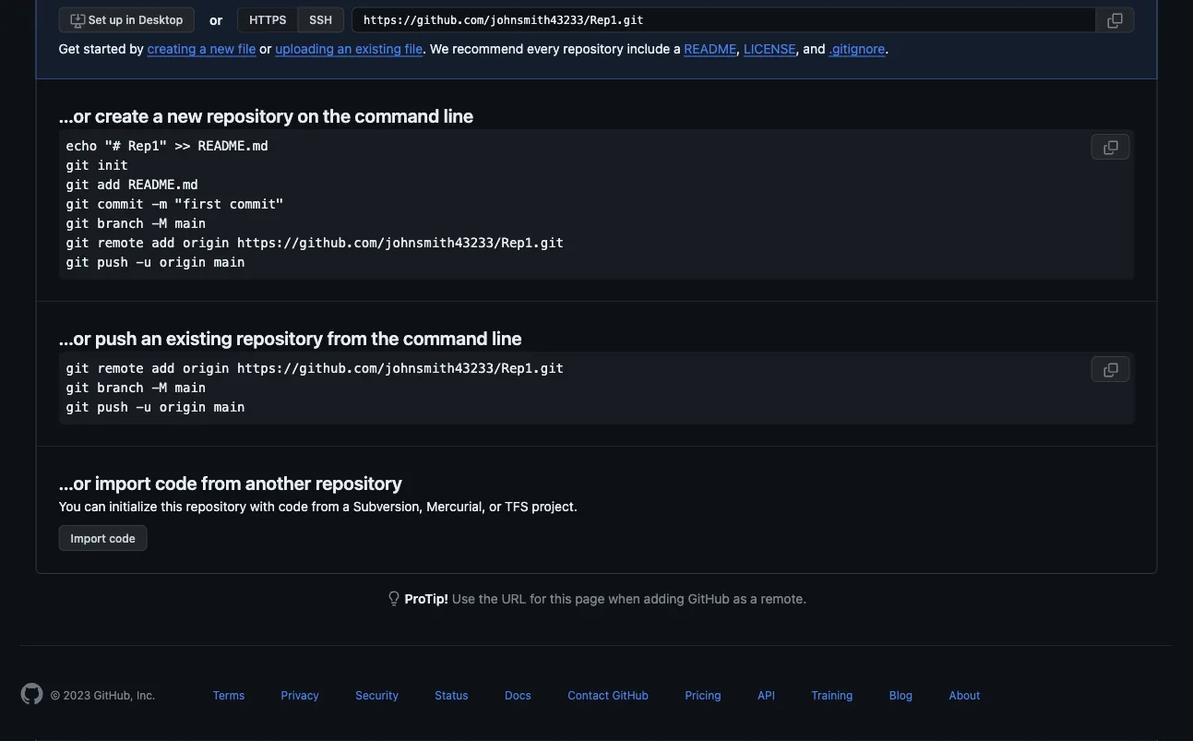 Task type: describe. For each thing, give the bounding box(es) containing it.
2 vertical spatial the
[[479, 591, 498, 606]]

2 , from the left
[[796, 41, 800, 56]]

create
[[95, 104, 149, 126]]

protip! use the url for this page when adding github as a remote.
[[405, 591, 807, 606]]

contact github
[[568, 689, 649, 702]]

creating
[[147, 41, 196, 56]]

0 horizontal spatial an
[[141, 327, 162, 348]]

blog link
[[890, 689, 913, 702]]

desktop download image
[[71, 13, 85, 28]]

readme link
[[684, 41, 737, 56]]

2 . from the left
[[885, 41, 889, 56]]

import code
[[71, 532, 135, 545]]

branch inside git remote add origin https://github.com/johnsmith43233/rep1.git git branch -m main git push -u origin main
[[97, 380, 144, 396]]

2023
[[63, 689, 91, 702]]

recommend
[[453, 41, 524, 56]]

pricing
[[685, 689, 721, 702]]

creating a new file link
[[147, 41, 256, 56]]

set up in desktop
[[85, 13, 183, 26]]

status link
[[435, 689, 469, 702]]

training link
[[812, 689, 853, 702]]

security
[[356, 689, 399, 702]]

https://github.com/johnsmith43233/rep1.git inside the echo "# rep1" >> readme.md git init git add readme.md git commit -m "first commit" git branch -m main git remote add origin https://github.com/johnsmith43233/rep1.git git push -u origin main
[[237, 235, 564, 251]]

1 vertical spatial from
[[201, 472, 241, 493]]

training
[[812, 689, 853, 702]]

initialize
[[109, 498, 157, 514]]

api
[[758, 689, 775, 702]]

copy to clipboard image for …or create a new repository on the command line
[[1104, 140, 1118, 155]]

license link
[[744, 41, 796, 56]]

status
[[435, 689, 469, 702]]

1 vertical spatial new
[[167, 104, 203, 126]]

m
[[159, 197, 167, 212]]

>>
[[175, 138, 190, 154]]

ssh button
[[298, 7, 344, 33]]

started
[[83, 41, 126, 56]]

contact github link
[[568, 689, 649, 702]]

docs
[[505, 689, 532, 702]]

1 vertical spatial this
[[550, 591, 572, 606]]

…or for …or push an existing repository from the command line
[[59, 327, 91, 348]]

with
[[250, 498, 275, 514]]

a up rep1"
[[153, 104, 163, 126]]

uploading an existing file link
[[275, 41, 423, 56]]

license
[[744, 41, 796, 56]]

pricing link
[[685, 689, 721, 702]]

privacy
[[281, 689, 319, 702]]

m inside git remote add origin https://github.com/johnsmith43233/rep1.git git branch -m main git push -u origin main
[[159, 380, 167, 396]]

©
[[50, 689, 60, 702]]

and
[[803, 41, 826, 56]]

https button
[[237, 7, 298, 33]]

project.
[[532, 498, 578, 514]]

privacy link
[[281, 689, 319, 702]]

Clone URL text field
[[352, 7, 1097, 33]]

in
[[126, 13, 135, 26]]

…or create a new repository on the command line
[[59, 104, 474, 126]]

© 2023 github, inc.
[[50, 689, 155, 702]]

repository up subversion,
[[316, 472, 402, 493]]

docs link
[[505, 689, 532, 702]]

contact
[[568, 689, 609, 702]]

u inside the echo "# rep1" >> readme.md git init git add readme.md git commit -m "first commit" git branch -m main git remote add origin https://github.com/johnsmith43233/rep1.git git push -u origin main
[[144, 255, 152, 270]]

we
[[430, 41, 449, 56]]

ssh
[[310, 13, 332, 26]]

…or inside …or import code from another repository you can initialize this repository with code from a subversion, mercurial, or tfs project.
[[59, 472, 91, 493]]

commit
[[97, 197, 144, 212]]

2 vertical spatial from
[[312, 498, 339, 514]]

m inside the echo "# rep1" >> readme.md git init git add readme.md git commit -m "first commit" git branch -m main git remote add origin https://github.com/johnsmith43233/rep1.git git push -u origin main
[[159, 216, 167, 231]]

0 horizontal spatial code
[[109, 532, 135, 545]]

uploading
[[275, 41, 334, 56]]

import
[[95, 472, 151, 493]]

you
[[59, 498, 81, 514]]

1 . from the left
[[423, 41, 427, 56]]

repository right every
[[563, 41, 624, 56]]

can
[[84, 498, 106, 514]]

remote.
[[761, 591, 807, 606]]

0 vertical spatial or
[[210, 12, 223, 27]]

use
[[452, 591, 475, 606]]

a right include
[[674, 41, 681, 56]]

tfs
[[505, 498, 529, 514]]

.gitignore
[[829, 41, 885, 56]]

push inside git remote add origin https://github.com/johnsmith43233/rep1.git git branch -m main git push -u origin main
[[97, 400, 128, 415]]

0 vertical spatial code
[[155, 472, 197, 493]]

repository left on
[[207, 104, 293, 126]]

4 git from the top
[[66, 216, 89, 231]]

blog
[[890, 689, 913, 702]]

echo "# rep1" >> readme.md git init git add readme.md git commit -m "first commit" git branch -m main git remote add origin https://github.com/johnsmith43233/rep1.git git push -u origin main
[[66, 138, 564, 270]]

…or import code from another repository you can initialize this repository with code from a subversion, mercurial, or tfs project.
[[59, 472, 578, 514]]

1 horizontal spatial github
[[688, 591, 730, 606]]

1 horizontal spatial new
[[210, 41, 235, 56]]

every
[[527, 41, 560, 56]]

inc.
[[137, 689, 155, 702]]

when
[[609, 591, 641, 606]]

push inside the echo "# rep1" >> readme.md git init git add readme.md git commit -m "first commit" git branch -m main git remote add origin https://github.com/johnsmith43233/rep1.git git push -u origin main
[[97, 255, 128, 270]]

for
[[530, 591, 547, 606]]

2 file from the left
[[405, 41, 423, 56]]

2 git from the top
[[66, 177, 89, 192]]

"first
[[175, 197, 222, 212]]

a inside …or import code from another repository you can initialize this repository with code from a subversion, mercurial, or tfs project.
[[343, 498, 350, 514]]

page
[[575, 591, 605, 606]]

terms link
[[213, 689, 245, 702]]



Task type: vqa. For each thing, say whether or not it's contained in the screenshot.
@iommirocks profile image
no



Task type: locate. For each thing, give the bounding box(es) containing it.
1 vertical spatial m
[[159, 380, 167, 396]]

url
[[502, 591, 527, 606]]

api link
[[758, 689, 775, 702]]

as
[[734, 591, 747, 606]]

2 branch from the top
[[97, 380, 144, 396]]

1 vertical spatial the
[[372, 327, 399, 348]]

code down another on the left of page
[[279, 498, 308, 514]]

github,
[[94, 689, 133, 702]]

or inside …or import code from another repository you can initialize this repository with code from a subversion, mercurial, or tfs project.
[[489, 498, 502, 514]]

1 vertical spatial readme.md
[[128, 177, 198, 192]]

security link
[[356, 689, 399, 702]]

1 vertical spatial copy to clipboard image
[[1104, 363, 1118, 378]]

github inside footer
[[612, 689, 649, 702]]

0 horizontal spatial line
[[444, 104, 474, 126]]

the for from
[[372, 327, 399, 348]]

0 vertical spatial https://github.com/johnsmith43233/rep1.git
[[237, 235, 564, 251]]

set
[[88, 13, 106, 26]]

new up the >>
[[167, 104, 203, 126]]

repository
[[563, 41, 624, 56], [207, 104, 293, 126], [237, 327, 323, 348], [316, 472, 402, 493], [186, 498, 247, 514]]

code right import
[[109, 532, 135, 545]]

0 horizontal spatial the
[[323, 104, 351, 126]]

about link
[[949, 689, 981, 702]]

1 …or from the top
[[59, 104, 91, 126]]

0 vertical spatial existing
[[355, 41, 401, 56]]

the right use
[[479, 591, 498, 606]]

0 horizontal spatial or
[[210, 12, 223, 27]]

commit"
[[229, 197, 284, 212]]

,
[[737, 41, 740, 56], [796, 41, 800, 56]]

0 vertical spatial new
[[210, 41, 235, 56]]

readme.md
[[198, 138, 268, 154], [128, 177, 198, 192]]

u
[[144, 255, 152, 270], [144, 400, 152, 415]]

this inside …or import code from another repository you can initialize this repository with code from a subversion, mercurial, or tfs project.
[[161, 498, 183, 514]]

main
[[175, 216, 206, 231], [214, 255, 245, 270], [175, 380, 206, 396], [214, 400, 245, 415]]

0 horizontal spatial github
[[612, 689, 649, 702]]

0 horizontal spatial ,
[[737, 41, 740, 56]]

2 vertical spatial add
[[152, 361, 175, 376]]

from up git remote add origin https://github.com/johnsmith43233/rep1.git git branch -m main git push -u origin main
[[327, 327, 367, 348]]

1 horizontal spatial code
[[155, 472, 197, 493]]

2 https://github.com/johnsmith43233/rep1.git from the top
[[237, 361, 564, 376]]

1 horizontal spatial the
[[372, 327, 399, 348]]

1 horizontal spatial ,
[[796, 41, 800, 56]]

another
[[246, 472, 311, 493]]

this right initialize
[[161, 498, 183, 514]]

6 git from the top
[[66, 255, 89, 270]]

copy to clipboard image
[[1108, 13, 1123, 28]]

0 vertical spatial line
[[444, 104, 474, 126]]

9 git from the top
[[66, 400, 89, 415]]

from left another on the left of page
[[201, 472, 241, 493]]

0 vertical spatial copy to clipboard image
[[1104, 140, 1118, 155]]

0 vertical spatial …or
[[59, 104, 91, 126]]

0 vertical spatial readme.md
[[198, 138, 268, 154]]

1 vertical spatial https://github.com/johnsmith43233/rep1.git
[[237, 361, 564, 376]]

a left subversion,
[[343, 498, 350, 514]]

rep1"
[[128, 138, 167, 154]]

or up creating a new file link
[[210, 12, 223, 27]]

1 vertical spatial add
[[152, 235, 175, 251]]

init
[[97, 158, 128, 173]]

1 vertical spatial remote
[[97, 361, 144, 376]]

2 horizontal spatial code
[[279, 498, 308, 514]]

copy to clipboard image
[[1104, 140, 1118, 155], [1104, 363, 1118, 378]]

a right 'as'
[[751, 591, 758, 606]]

import
[[71, 532, 106, 545]]

or left tfs
[[489, 498, 502, 514]]

protip!
[[405, 591, 449, 606]]

desktop
[[138, 13, 183, 26]]

1 vertical spatial line
[[492, 327, 522, 348]]

. left we on the left top of the page
[[423, 41, 427, 56]]

line for …or push an existing repository from the command line
[[492, 327, 522, 348]]

the up git remote add origin https://github.com/johnsmith43233/rep1.git git branch -m main git push -u origin main
[[372, 327, 399, 348]]

0 horizontal spatial this
[[161, 498, 183, 514]]

"#
[[105, 138, 120, 154]]

.gitignore link
[[829, 41, 885, 56]]

footer
[[6, 645, 1188, 741]]

0 vertical spatial push
[[97, 255, 128, 270]]

1 horizontal spatial line
[[492, 327, 522, 348]]

u up import at the left of the page
[[144, 400, 152, 415]]

1 horizontal spatial this
[[550, 591, 572, 606]]

0 vertical spatial m
[[159, 216, 167, 231]]

1 u from the top
[[144, 255, 152, 270]]

include
[[627, 41, 670, 56]]

2 vertical spatial push
[[97, 400, 128, 415]]

1 https://github.com/johnsmith43233/rep1.git from the top
[[237, 235, 564, 251]]

echo
[[66, 138, 97, 154]]

1 vertical spatial code
[[279, 498, 308, 514]]

add inside git remote add origin https://github.com/johnsmith43233/rep1.git git branch -m main git push -u origin main
[[152, 361, 175, 376]]

or
[[210, 12, 223, 27], [259, 41, 272, 56], [489, 498, 502, 514]]

1 horizontal spatial or
[[259, 41, 272, 56]]

origin
[[183, 235, 229, 251], [159, 255, 206, 270], [183, 361, 229, 376], [159, 400, 206, 415]]

up
[[109, 13, 123, 26]]

command for …or create a new repository on the command line
[[355, 104, 440, 126]]

8 git from the top
[[66, 380, 89, 396]]

new
[[210, 41, 235, 56], [167, 104, 203, 126]]

https://github.com/johnsmith43233/rep1.git
[[237, 235, 564, 251], [237, 361, 564, 376]]

0 vertical spatial add
[[97, 177, 120, 192]]

u down "commit"
[[144, 255, 152, 270]]

branch
[[97, 216, 144, 231], [97, 380, 144, 396]]

code
[[155, 472, 197, 493], [279, 498, 308, 514], [109, 532, 135, 545]]

…or push an existing repository from the command line
[[59, 327, 522, 348]]

remote
[[97, 235, 144, 251], [97, 361, 144, 376]]

2 horizontal spatial or
[[489, 498, 502, 514]]

0 vertical spatial branch
[[97, 216, 144, 231]]

command for …or push an existing repository from the command line
[[403, 327, 488, 348]]

0 vertical spatial remote
[[97, 235, 144, 251]]

-
[[152, 197, 159, 212], [152, 216, 159, 231], [136, 255, 144, 270], [152, 380, 159, 396], [136, 400, 144, 415]]

1 remote from the top
[[97, 235, 144, 251]]

1 copy to clipboard image from the top
[[1104, 140, 1118, 155]]

import code link
[[59, 525, 147, 551]]

subversion,
[[353, 498, 423, 514]]

a right 'creating'
[[200, 41, 207, 56]]

2 remote from the top
[[97, 361, 144, 376]]

repository left with
[[186, 498, 247, 514]]

github
[[688, 591, 730, 606], [612, 689, 649, 702]]

remote inside git remote add origin https://github.com/johnsmith43233/rep1.git git branch -m main git push -u origin main
[[97, 361, 144, 376]]

adding
[[644, 591, 685, 606]]

0 vertical spatial u
[[144, 255, 152, 270]]

https://github.com/johnsmith43233/rep1.git inside git remote add origin https://github.com/johnsmith43233/rep1.git git branch -m main git push -u origin main
[[237, 361, 564, 376]]

2 vertical spatial code
[[109, 532, 135, 545]]

0 horizontal spatial file
[[238, 41, 256, 56]]

existing
[[355, 41, 401, 56], [166, 327, 232, 348]]

0 vertical spatial github
[[688, 591, 730, 606]]

light bulb image
[[387, 591, 401, 606]]

github right contact
[[612, 689, 649, 702]]

get started by creating a new file or uploading an existing file .                we recommend every repository include a readme , license ,               and .gitignore .
[[59, 41, 889, 56]]

2 …or from the top
[[59, 327, 91, 348]]

0 horizontal spatial .
[[423, 41, 427, 56]]

1 vertical spatial branch
[[97, 380, 144, 396]]

git remote add origin https://github.com/johnsmith43233/rep1.git git branch -m main git push -u origin main
[[66, 361, 564, 415]]

from left subversion,
[[312, 498, 339, 514]]

2 u from the top
[[144, 400, 152, 415]]

7 git from the top
[[66, 361, 89, 376]]

or down https button
[[259, 41, 272, 56]]

readme
[[684, 41, 737, 56]]

. right and
[[885, 41, 889, 56]]

1 vertical spatial command
[[403, 327, 488, 348]]

by
[[129, 41, 144, 56]]

2 m from the top
[[159, 380, 167, 396]]

0 horizontal spatial new
[[167, 104, 203, 126]]

m
[[159, 216, 167, 231], [159, 380, 167, 396]]

the for on
[[323, 104, 351, 126]]

2 copy to clipboard image from the top
[[1104, 363, 1118, 378]]

homepage image
[[21, 683, 43, 705]]

1 vertical spatial push
[[95, 327, 137, 348]]

2 vertical spatial or
[[489, 498, 502, 514]]

1 vertical spatial existing
[[166, 327, 232, 348]]

…or
[[59, 104, 91, 126], [59, 327, 91, 348], [59, 472, 91, 493]]

…or for …or create a new repository on the command line
[[59, 104, 91, 126]]

an
[[338, 41, 352, 56], [141, 327, 162, 348]]

branch inside the echo "# rep1" >> readme.md git init git add readme.md git commit -m "first commit" git branch -m main git remote add origin https://github.com/johnsmith43233/rep1.git git push -u origin main
[[97, 216, 144, 231]]

0 vertical spatial an
[[338, 41, 352, 56]]

0 vertical spatial the
[[323, 104, 351, 126]]

1 vertical spatial an
[[141, 327, 162, 348]]

get
[[59, 41, 80, 56]]

1 vertical spatial …or
[[59, 327, 91, 348]]

mercurial,
[[427, 498, 486, 514]]

line
[[444, 104, 474, 126], [492, 327, 522, 348]]

1 branch from the top
[[97, 216, 144, 231]]

1 vertical spatial or
[[259, 41, 272, 56]]

about
[[949, 689, 981, 702]]

new right 'creating'
[[210, 41, 235, 56]]

https
[[249, 13, 286, 26]]

push
[[97, 255, 128, 270], [95, 327, 137, 348], [97, 400, 128, 415]]

0 vertical spatial command
[[355, 104, 440, 126]]

, left and
[[796, 41, 800, 56]]

set up in desktop link
[[59, 7, 195, 33]]

copy to clipboard image for …or push an existing repository from the command line
[[1104, 363, 1118, 378]]

1 horizontal spatial an
[[338, 41, 352, 56]]

0 vertical spatial from
[[327, 327, 367, 348]]

code up initialize
[[155, 472, 197, 493]]

0 horizontal spatial existing
[[166, 327, 232, 348]]

1 git from the top
[[66, 158, 89, 173]]

3 …or from the top
[[59, 472, 91, 493]]

1 horizontal spatial .
[[885, 41, 889, 56]]

github left 'as'
[[688, 591, 730, 606]]

5 git from the top
[[66, 235, 89, 251]]

2 vertical spatial …or
[[59, 472, 91, 493]]

1 , from the left
[[737, 41, 740, 56]]

file down https button
[[238, 41, 256, 56]]

readme.md up m
[[128, 177, 198, 192]]

, left license link
[[737, 41, 740, 56]]

on
[[298, 104, 319, 126]]

1 horizontal spatial file
[[405, 41, 423, 56]]

this right for
[[550, 591, 572, 606]]

.
[[423, 41, 427, 56], [885, 41, 889, 56]]

1 m from the top
[[159, 216, 167, 231]]

terms
[[213, 689, 245, 702]]

1 vertical spatial u
[[144, 400, 152, 415]]

3 git from the top
[[66, 197, 89, 212]]

readme.md down …or create a new repository on the command line
[[198, 138, 268, 154]]

1 file from the left
[[238, 41, 256, 56]]

line for …or create a new repository on the command line
[[444, 104, 474, 126]]

remote inside the echo "# rep1" >> readme.md git init git add readme.md git commit -m "first commit" git branch -m main git remote add origin https://github.com/johnsmith43233/rep1.git git push -u origin main
[[97, 235, 144, 251]]

from
[[327, 327, 367, 348], [201, 472, 241, 493], [312, 498, 339, 514]]

0 vertical spatial this
[[161, 498, 183, 514]]

u inside git remote add origin https://github.com/johnsmith43233/rep1.git git branch -m main git push -u origin main
[[144, 400, 152, 415]]

footer containing © 2023 github, inc.
[[6, 645, 1188, 741]]

git
[[66, 158, 89, 173], [66, 177, 89, 192], [66, 197, 89, 212], [66, 216, 89, 231], [66, 235, 89, 251], [66, 255, 89, 270], [66, 361, 89, 376], [66, 380, 89, 396], [66, 400, 89, 415]]

1 horizontal spatial existing
[[355, 41, 401, 56]]

2 horizontal spatial the
[[479, 591, 498, 606]]

the right on
[[323, 104, 351, 126]]

1 vertical spatial github
[[612, 689, 649, 702]]

repository up git remote add origin https://github.com/johnsmith43233/rep1.git git branch -m main git push -u origin main
[[237, 327, 323, 348]]

file left we on the left top of the page
[[405, 41, 423, 56]]



